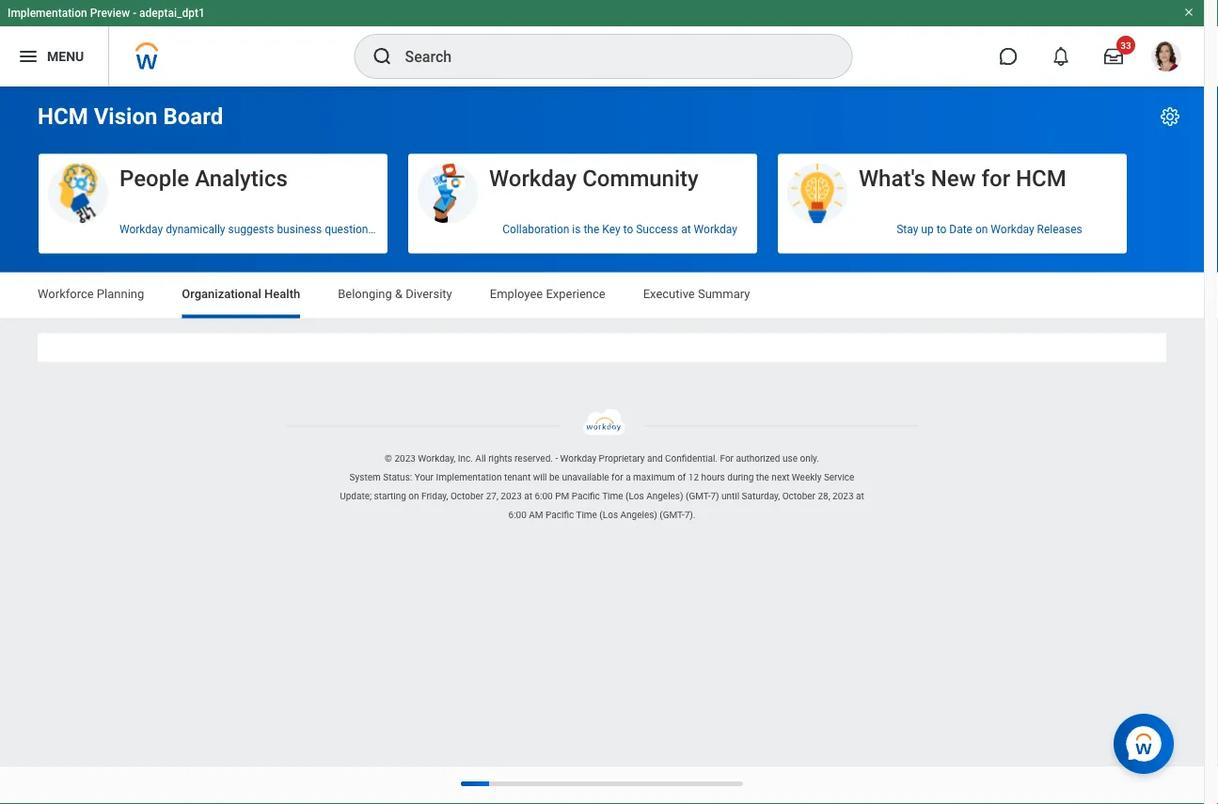 Task type: describe. For each thing, give the bounding box(es) containing it.
0 horizontal spatial 6:00
[[509, 509, 527, 521]]

1 horizontal spatial (los
[[626, 491, 644, 502]]

questions
[[325, 223, 374, 236]]

planning
[[97, 287, 144, 301]]

27,
[[486, 491, 498, 502]]

33
[[1121, 40, 1131, 51]]

reserved.
[[515, 453, 553, 464]]

up
[[921, 223, 934, 236]]

what's
[[859, 165, 925, 191]]

people analytics
[[119, 165, 288, 191]]

service
[[824, 472, 855, 483]]

workday inside © 2023 workday, inc. all rights reserved. - workday proprietary and confidential. for authorized use only. system status: your implementation tenant will be unavailable for a maximum of 12 hours during the next weekly service update; starting on friday, october 27, 2023 at 6:00 pm pacific time (los angeles) (gmt-7) until saturday, october 28, 2023 at 6:00 am pacific time (los angeles) (gmt-7).
[[560, 453, 597, 464]]

collaboration is the key to success at workday link
[[408, 215, 757, 244]]

1 horizontal spatial at
[[681, 223, 691, 236]]

1 to from the left
[[623, 223, 633, 236]]

stay up to date on workday releases
[[897, 223, 1083, 236]]

hcm vision board
[[38, 103, 223, 130]]

1 vertical spatial time
[[576, 509, 597, 521]]

Search Workday  search field
[[405, 36, 813, 77]]

success
[[636, 223, 678, 236]]

belonging & diversity
[[338, 287, 452, 301]]

organizational health
[[182, 287, 300, 301]]

starting
[[374, 491, 406, 502]]

preview
[[90, 7, 130, 20]]

workday dynamically suggests business questions based on your tenant
[[119, 223, 482, 236]]

©
[[385, 453, 392, 464]]

menu button
[[0, 26, 108, 87]]

7).
[[685, 509, 696, 521]]

confidential.
[[665, 453, 718, 464]]

use
[[783, 453, 798, 464]]

- inside menu banner
[[133, 7, 137, 20]]

- inside © 2023 workday, inc. all rights reserved. - workday proprietary and confidential. for authorized use only. system status: your implementation tenant will be unavailable for a maximum of 12 hours during the next weekly service update; starting on friday, october 27, 2023 at 6:00 pm pacific time (los angeles) (gmt-7) until saturday, october 28, 2023 at 6:00 am pacific time (los angeles) (gmt-7).
[[555, 453, 558, 464]]

tab list containing workforce planning
[[19, 273, 1185, 318]]

will
[[533, 472, 547, 483]]

diversity
[[406, 287, 452, 301]]

health
[[264, 287, 300, 301]]

tenant inside © 2023 workday, inc. all rights reserved. - workday proprietary and confidential. for authorized use only. system status: your implementation tenant will be unavailable for a maximum of 12 hours during the next weekly service update; starting on friday, october 27, 2023 at 6:00 pm pacific time (los angeles) (gmt-7) until saturday, october 28, 2023 at 6:00 am pacific time (los angeles) (gmt-7).
[[504, 472, 531, 483]]

implementation preview -   adeptai_dpt1
[[8, 7, 205, 20]]

33 button
[[1093, 36, 1135, 77]]

workday community
[[489, 165, 699, 191]]

suggests
[[228, 223, 274, 236]]

executive
[[643, 287, 695, 301]]

is
[[572, 223, 581, 236]]

organizational
[[182, 287, 261, 301]]

hcm inside button
[[1016, 165, 1067, 191]]

workday inside workday community button
[[489, 165, 577, 191]]

unavailable
[[562, 472, 609, 483]]

28,
[[818, 491, 830, 502]]

workday,
[[418, 453, 456, 464]]

employee experience
[[490, 287, 606, 301]]

collaboration is the key to success at workday
[[503, 223, 737, 236]]

workday inside collaboration is the key to success at workday link
[[694, 223, 737, 236]]

2 october from the left
[[782, 491, 816, 502]]

all
[[475, 453, 486, 464]]

0 horizontal spatial at
[[524, 491, 532, 502]]

until
[[722, 491, 740, 502]]

0 vertical spatial time
[[602, 491, 623, 502]]

authorized
[[736, 453, 780, 464]]

on inside workday dynamically suggests business questions based on your tenant link
[[410, 223, 423, 236]]

notifications large image
[[1052, 47, 1071, 66]]

footer containing © 2023 workday, inc. all rights reserved. - workday proprietary and confidential. for authorized use only. system status: your implementation tenant will be unavailable for a maximum of 12 hours during the next weekly service update; starting on friday, october 27, 2023 at 6:00 pm pacific time (los angeles) (gmt-7) until saturday, october 28, 2023 at 6:00 am pacific time (los angeles) (gmt-7).
[[0, 409, 1204, 525]]

workday inside stay up to date on workday releases link
[[991, 223, 1034, 236]]

adeptai_dpt1
[[139, 7, 205, 20]]

experience
[[546, 287, 606, 301]]

implementation inside © 2023 workday, inc. all rights reserved. - workday proprietary and confidential. for authorized use only. system status: your implementation tenant will be unavailable for a maximum of 12 hours during the next weekly service update; starting on friday, october 27, 2023 at 6:00 pm pacific time (los angeles) (gmt-7) until saturday, october 28, 2023 at 6:00 am pacific time (los angeles) (gmt-7).
[[436, 472, 502, 483]]

the inside © 2023 workday, inc. all rights reserved. - workday proprietary and confidential. for authorized use only. system status: your implementation tenant will be unavailable for a maximum of 12 hours during the next weekly service update; starting on friday, october 27, 2023 at 6:00 pm pacific time (los angeles) (gmt-7) until saturday, october 28, 2023 at 6:00 am pacific time (los angeles) (gmt-7).
[[756, 472, 769, 483]]

&
[[395, 287, 403, 301]]

workday inside workday dynamically suggests business questions based on your tenant link
[[119, 223, 163, 236]]

1 horizontal spatial 2023
[[501, 491, 522, 502]]

workforce planning
[[38, 287, 144, 301]]

employee
[[490, 287, 543, 301]]

workday community button
[[408, 154, 757, 225]]

am
[[529, 509, 543, 521]]

saturday,
[[742, 491, 780, 502]]

your
[[415, 472, 434, 483]]

weekly
[[792, 472, 822, 483]]

for inside © 2023 workday, inc. all rights reserved. - workday proprietary and confidential. for authorized use only. system status: your implementation tenant will be unavailable for a maximum of 12 hours during the next weekly service update; starting on friday, october 27, 2023 at 6:00 pm pacific time (los angeles) (gmt-7) until saturday, october 28, 2023 at 6:00 am pacific time (los angeles) (gmt-7).
[[612, 472, 623, 483]]

pm
[[555, 491, 569, 502]]

main content containing hcm vision board
[[0, 87, 1204, 379]]

and
[[647, 453, 663, 464]]

key
[[602, 223, 621, 236]]

implementation inside menu banner
[[8, 7, 87, 20]]

during
[[727, 472, 754, 483]]

maximum
[[633, 472, 675, 483]]



Task type: vqa. For each thing, say whether or not it's contained in the screenshot.
the Navigation pane region
no



Task type: locate. For each thing, give the bounding box(es) containing it.
what's new for hcm
[[859, 165, 1067, 191]]

a
[[626, 472, 631, 483]]

october left 27, on the left bottom
[[451, 491, 484, 502]]

1 vertical spatial implementation
[[436, 472, 502, 483]]

menu banner
[[0, 0, 1204, 87]]

workday
[[489, 165, 577, 191], [119, 223, 163, 236], [694, 223, 737, 236], [991, 223, 1034, 236], [560, 453, 597, 464]]

summary
[[698, 287, 750, 301]]

(gmt- down of
[[660, 509, 685, 521]]

0 horizontal spatial 2023
[[395, 453, 416, 464]]

october
[[451, 491, 484, 502], [782, 491, 816, 502]]

october down weekly
[[782, 491, 816, 502]]

1 vertical spatial tenant
[[504, 472, 531, 483]]

-
[[133, 7, 137, 20], [555, 453, 558, 464]]

releases
[[1037, 223, 1083, 236]]

0 vertical spatial pacific
[[572, 491, 600, 502]]

0 horizontal spatial (los
[[600, 509, 618, 521]]

business
[[277, 223, 322, 236]]

vision
[[94, 103, 158, 130]]

menu
[[47, 49, 84, 64]]

on
[[410, 223, 423, 236], [975, 223, 988, 236], [409, 491, 419, 502]]

on right date
[[975, 223, 988, 236]]

0 vertical spatial (gmt-
[[686, 491, 711, 502]]

belonging
[[338, 287, 392, 301]]

tab list
[[19, 273, 1185, 318]]

12
[[688, 472, 699, 483]]

0 vertical spatial -
[[133, 7, 137, 20]]

0 vertical spatial hcm
[[38, 103, 88, 130]]

at up am
[[524, 491, 532, 502]]

update;
[[340, 491, 372, 502]]

to right key
[[623, 223, 633, 236]]

on left 'friday,'
[[409, 491, 419, 502]]

0 horizontal spatial (gmt-
[[660, 509, 685, 521]]

1 horizontal spatial tenant
[[504, 472, 531, 483]]

1 horizontal spatial october
[[782, 491, 816, 502]]

pacific down unavailable
[[572, 491, 600, 502]]

implementation up "menu" dropdown button
[[8, 7, 87, 20]]

pacific down pm
[[546, 509, 574, 521]]

2023 right 27, on the left bottom
[[501, 491, 522, 502]]

be
[[549, 472, 560, 483]]

1 horizontal spatial implementation
[[436, 472, 502, 483]]

0 horizontal spatial to
[[623, 223, 633, 236]]

1 horizontal spatial -
[[555, 453, 558, 464]]

people
[[119, 165, 189, 191]]

6:00 left am
[[509, 509, 527, 521]]

0 horizontal spatial time
[[576, 509, 597, 521]]

close environment banner image
[[1183, 7, 1195, 18]]

hcm down menu
[[38, 103, 88, 130]]

1 vertical spatial (los
[[600, 509, 618, 521]]

implementation
[[8, 7, 87, 20], [436, 472, 502, 483]]

footer
[[0, 409, 1204, 525]]

0 vertical spatial for
[[982, 165, 1010, 191]]

1 horizontal spatial 6:00
[[535, 491, 553, 502]]

0 horizontal spatial -
[[133, 7, 137, 20]]

stay up to date on workday releases link
[[778, 215, 1127, 244]]

collaboration
[[503, 223, 570, 236]]

- right "preview"
[[133, 7, 137, 20]]

the left the next
[[756, 472, 769, 483]]

for inside button
[[982, 165, 1010, 191]]

(gmt- down 12 at right
[[686, 491, 711, 502]]

proprietary
[[599, 453, 645, 464]]

of
[[677, 472, 686, 483]]

1 vertical spatial angeles)
[[620, 509, 657, 521]]

for
[[982, 165, 1010, 191], [612, 472, 623, 483]]

for right new
[[982, 165, 1010, 191]]

on inside © 2023 workday, inc. all rights reserved. - workday proprietary and confidential. for authorized use only. system status: your implementation tenant will be unavailable for a maximum of 12 hours during the next weekly service update; starting on friday, october 27, 2023 at 6:00 pm pacific time (los angeles) (gmt-7) until saturday, october 28, 2023 at 6:00 am pacific time (los angeles) (gmt-7).
[[409, 491, 419, 502]]

your
[[426, 223, 447, 236]]

angeles) down "maximum"
[[646, 491, 683, 502]]

workday right success
[[694, 223, 737, 236]]

to right up
[[937, 223, 947, 236]]

executive summary
[[643, 287, 750, 301]]

profile logan mcneil image
[[1151, 41, 1182, 75]]

to
[[623, 223, 633, 236], [937, 223, 947, 236]]

workday dynamically suggests business questions based on your tenant link
[[39, 215, 482, 244]]

search image
[[371, 45, 394, 68]]

0 horizontal spatial october
[[451, 491, 484, 502]]

community
[[582, 165, 699, 191]]

1 vertical spatial for
[[612, 472, 623, 483]]

1 vertical spatial -
[[555, 453, 558, 464]]

angeles) down a
[[620, 509, 657, 521]]

workday left releases
[[991, 223, 1034, 236]]

tenant right your
[[450, 223, 482, 236]]

based
[[377, 223, 407, 236]]

status:
[[383, 472, 412, 483]]

workday up collaboration
[[489, 165, 577, 191]]

0 horizontal spatial for
[[612, 472, 623, 483]]

2023 right 28,
[[833, 491, 854, 502]]

- up 'be'
[[555, 453, 558, 464]]

1 horizontal spatial (gmt-
[[686, 491, 711, 502]]

the
[[584, 223, 600, 236], [756, 472, 769, 483]]

new
[[931, 165, 976, 191]]

2023
[[395, 453, 416, 464], [501, 491, 522, 502], [833, 491, 854, 502]]

at right 28,
[[856, 491, 864, 502]]

justify image
[[17, 45, 40, 68]]

inbox large image
[[1104, 47, 1123, 66]]

0 horizontal spatial hcm
[[38, 103, 88, 130]]

what's new for hcm button
[[778, 154, 1127, 225]]

main content
[[0, 87, 1204, 379]]

pacific
[[572, 491, 600, 502], [546, 509, 574, 521]]

hours
[[701, 472, 725, 483]]

(los
[[626, 491, 644, 502], [600, 509, 618, 521]]

system
[[350, 472, 381, 483]]

1 vertical spatial (gmt-
[[660, 509, 685, 521]]

inc.
[[458, 453, 473, 464]]

on inside stay up to date on workday releases link
[[975, 223, 988, 236]]

hcm up releases
[[1016, 165, 1067, 191]]

1 vertical spatial the
[[756, 472, 769, 483]]

0 vertical spatial 6:00
[[535, 491, 553, 502]]

friday,
[[422, 491, 448, 502]]

1 vertical spatial hcm
[[1016, 165, 1067, 191]]

(gmt-
[[686, 491, 711, 502], [660, 509, 685, 521]]

at right success
[[681, 223, 691, 236]]

board
[[163, 103, 223, 130]]

1 horizontal spatial to
[[937, 223, 947, 236]]

0 vertical spatial the
[[584, 223, 600, 236]]

workday up unavailable
[[560, 453, 597, 464]]

the right the is
[[584, 223, 600, 236]]

1 horizontal spatial the
[[756, 472, 769, 483]]

0 vertical spatial (los
[[626, 491, 644, 502]]

people analytics button
[[39, 154, 388, 225]]

2023 right ©
[[395, 453, 416, 464]]

0 vertical spatial angeles)
[[646, 491, 683, 502]]

dynamically
[[166, 223, 225, 236]]

workday down people on the left of the page
[[119, 223, 163, 236]]

7)
[[711, 491, 719, 502]]

0 horizontal spatial the
[[584, 223, 600, 236]]

workforce
[[38, 287, 94, 301]]

2 horizontal spatial 2023
[[833, 491, 854, 502]]

analytics
[[195, 165, 288, 191]]

2 horizontal spatial at
[[856, 491, 864, 502]]

configure this page image
[[1159, 105, 1182, 128]]

time
[[602, 491, 623, 502], [576, 509, 597, 521]]

next
[[772, 472, 790, 483]]

1 vertical spatial pacific
[[546, 509, 574, 521]]

0 vertical spatial implementation
[[8, 7, 87, 20]]

date
[[949, 223, 973, 236]]

(los down a
[[626, 491, 644, 502]]

only.
[[800, 453, 819, 464]]

(los down unavailable
[[600, 509, 618, 521]]

6:00
[[535, 491, 553, 502], [509, 509, 527, 521]]

tenant
[[450, 223, 482, 236], [504, 472, 531, 483]]

for left a
[[612, 472, 623, 483]]

hcm
[[38, 103, 88, 130], [1016, 165, 1067, 191]]

tenant left will
[[504, 472, 531, 483]]

rights
[[488, 453, 512, 464]]

on left your
[[410, 223, 423, 236]]

6:00 left pm
[[535, 491, 553, 502]]

0 horizontal spatial tenant
[[450, 223, 482, 236]]

1 horizontal spatial for
[[982, 165, 1010, 191]]

1 horizontal spatial hcm
[[1016, 165, 1067, 191]]

2 to from the left
[[937, 223, 947, 236]]

implementation down 'inc.'
[[436, 472, 502, 483]]

0 horizontal spatial implementation
[[8, 7, 87, 20]]

1 october from the left
[[451, 491, 484, 502]]

stay
[[897, 223, 918, 236]]

0 vertical spatial tenant
[[450, 223, 482, 236]]

for
[[720, 453, 734, 464]]

© 2023 workday, inc. all rights reserved. - workday proprietary and confidential. for authorized use only. system status: your implementation tenant will be unavailable for a maximum of 12 hours during the next weekly service update; starting on friday, october 27, 2023 at 6:00 pm pacific time (los angeles) (gmt-7) until saturday, october 28, 2023 at 6:00 am pacific time (los angeles) (gmt-7).
[[340, 453, 864, 521]]

1 vertical spatial 6:00
[[509, 509, 527, 521]]

angeles)
[[646, 491, 683, 502], [620, 509, 657, 521]]

1 horizontal spatial time
[[602, 491, 623, 502]]



